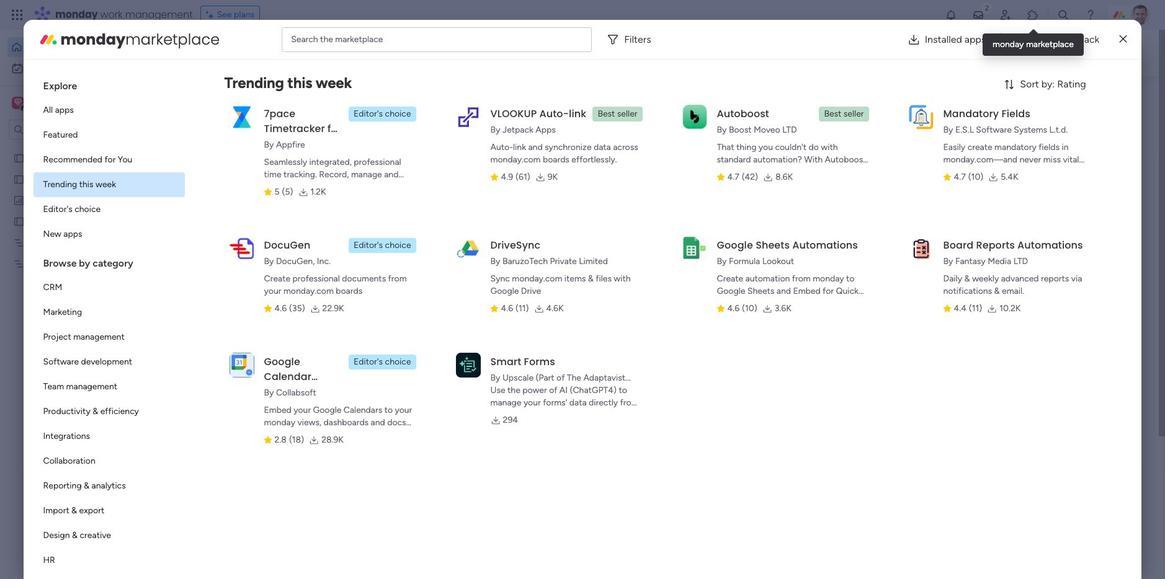 Task type: vqa. For each thing, say whether or not it's contained in the screenshot.
"2" icon
yes



Task type: locate. For each thing, give the bounding box(es) containing it.
1 vertical spatial public board image
[[13, 173, 25, 185]]

public board image
[[13, 215, 25, 227], [245, 227, 258, 240], [245, 379, 258, 392]]

0 vertical spatial heading
[[33, 70, 185, 98]]

component image
[[464, 246, 475, 257], [683, 246, 694, 257]]

public dashboard image
[[13, 194, 25, 206], [683, 227, 696, 240]]

0 horizontal spatial component image
[[464, 246, 475, 257]]

1 horizontal spatial public dashboard image
[[683, 227, 696, 240]]

component image for the rightmost public dashboard image
[[683, 246, 694, 257]]

1 workspace image from the left
[[12, 96, 24, 110]]

1 vertical spatial heading
[[33, 247, 185, 276]]

1 vertical spatial monday marketplace image
[[38, 29, 58, 49]]

2 vertical spatial circle o image
[[942, 180, 950, 189]]

app logo image
[[229, 105, 254, 130], [456, 105, 481, 130], [683, 105, 707, 130], [909, 105, 934, 130], [229, 236, 254, 261], [456, 236, 481, 261], [683, 236, 707, 261], [909, 236, 934, 261], [229, 353, 254, 378], [456, 353, 481, 378]]

2 check circle image from the top
[[942, 132, 950, 142]]

list box
[[33, 70, 185, 580], [0, 145, 158, 442]]

circle o image
[[942, 148, 950, 158], [942, 164, 950, 173], [942, 180, 950, 189]]

heading
[[33, 70, 185, 98], [33, 247, 185, 276]]

workspace selection element
[[12, 96, 104, 112]]

1 vertical spatial public dashboard image
[[683, 227, 696, 240]]

terry turtle image
[[1131, 5, 1151, 25]]

2 component image from the left
[[683, 246, 694, 257]]

3 circle o image from the top
[[942, 180, 950, 189]]

workspace image
[[12, 96, 24, 110], [14, 96, 22, 110]]

monday marketplace image
[[1027, 9, 1040, 21], [38, 29, 58, 49]]

invite members image
[[1000, 9, 1012, 21]]

0 vertical spatial public dashboard image
[[13, 194, 25, 206]]

1 horizontal spatial component image
[[683, 246, 694, 257]]

check circle image
[[942, 117, 950, 126], [942, 132, 950, 142]]

0 vertical spatial monday marketplace image
[[1027, 9, 1040, 21]]

Search in workspace field
[[26, 123, 104, 137]]

1 component image from the left
[[464, 246, 475, 257]]

public board image
[[13, 152, 25, 164], [13, 173, 25, 185], [464, 227, 477, 240]]

v2 user feedback image
[[934, 46, 943, 60]]

option
[[7, 37, 151, 57], [7, 58, 151, 78], [33, 98, 185, 123], [33, 123, 185, 148], [0, 147, 158, 149], [33, 148, 185, 173], [33, 173, 185, 197], [33, 197, 185, 222], [33, 222, 185, 247], [33, 276, 185, 300], [33, 300, 185, 325], [33, 325, 185, 350], [33, 350, 185, 375], [33, 375, 185, 400], [33, 400, 185, 425], [33, 425, 185, 449], [33, 449, 185, 474], [33, 474, 185, 499], [33, 499, 185, 524], [33, 524, 185, 549], [33, 549, 185, 574]]

close recently visited image
[[229, 101, 244, 116]]

help image
[[1085, 9, 1097, 21]]

1 vertical spatial check circle image
[[942, 132, 950, 142]]

1 vertical spatial circle o image
[[942, 164, 950, 173]]

1 heading from the top
[[33, 70, 185, 98]]

0 vertical spatial check circle image
[[942, 117, 950, 126]]

notifications image
[[945, 9, 958, 21]]

0 vertical spatial circle o image
[[942, 148, 950, 158]]

2 workspace image from the left
[[14, 96, 22, 110]]



Task type: describe. For each thing, give the bounding box(es) containing it.
0 horizontal spatial public dashboard image
[[13, 194, 25, 206]]

see plans image
[[206, 8, 217, 22]]

2 circle o image from the top
[[942, 164, 950, 173]]

1 horizontal spatial monday marketplace image
[[1027, 9, 1040, 21]]

select product image
[[11, 9, 24, 21]]

quick search results list box
[[229, 116, 894, 433]]

1 check circle image from the top
[[942, 117, 950, 126]]

0 vertical spatial public board image
[[13, 152, 25, 164]]

0 horizontal spatial monday marketplace image
[[38, 29, 58, 49]]

2 image
[[982, 1, 993, 15]]

v2 bolt switch image
[[1030, 46, 1038, 60]]

1 circle o image from the top
[[942, 148, 950, 158]]

component image
[[245, 246, 256, 257]]

templates image image
[[935, 250, 1099, 335]]

component image for the bottommost public board image
[[464, 246, 475, 257]]

2 heading from the top
[[33, 247, 185, 276]]

update feed image
[[973, 9, 985, 21]]

2 vertical spatial public board image
[[464, 227, 477, 240]]

dapulse x slim image
[[1120, 32, 1128, 47]]

search everything image
[[1058, 9, 1070, 21]]



